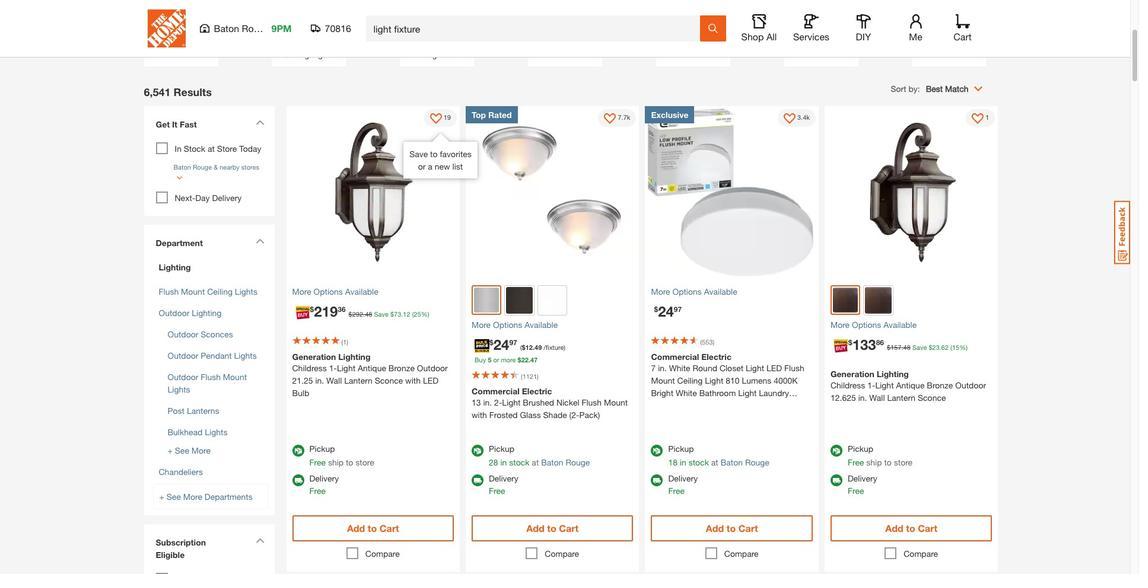 Task type: locate. For each thing, give the bounding box(es) containing it.
lights inside outdoor flush mount lights
[[168, 384, 190, 395]]

( down 36 in the bottom left of the page
[[342, 338, 343, 346]]

2 pickup free ship to store from the left
[[848, 444, 913, 468]]

outdoor for outdoor lighting
[[159, 308, 190, 318]]

9pm
[[272, 23, 292, 34]]

0 vertical spatial with
[[406, 376, 421, 386]]

wall
[[327, 376, 342, 386], [870, 393, 886, 403]]

flush mount ceiling lights down 70816 button
[[284, 37, 334, 59]]

%) for 219
[[421, 311, 430, 318]]

available up ( 553 )
[[705, 287, 738, 297]]

antique
[[358, 363, 386, 373], [897, 380, 925, 390]]

antique inside generation lighting childress 1-light antique bronze outdoor 21.25 in. wall lantern sconce with led bulb
[[358, 363, 386, 373]]

at inside pickup 28 in stock at baton rouge
[[532, 458, 539, 468]]

+ inside "+ see more departments" link
[[159, 492, 164, 502]]

0 horizontal spatial baton rouge link
[[542, 458, 590, 468]]

electric up brushed
[[522, 387, 552, 397]]

0 horizontal spatial %)
[[421, 311, 430, 318]]

bronze down 73
[[389, 363, 415, 373]]

see for + see more departments
[[167, 492, 181, 502]]

available shipping image
[[292, 475, 304, 487], [831, 475, 843, 487]]

outdoor down 15
[[956, 380, 987, 390]]

display image left "3.4k"
[[784, 113, 796, 125]]

1- for 21.25
[[329, 363, 337, 373]]

generation up 21.25
[[292, 352, 336, 362]]

more options available for more options available link over 292
[[292, 287, 379, 297]]

commercial up 2-
[[472, 387, 520, 397]]

at
[[208, 143, 215, 153], [532, 458, 539, 468], [712, 458, 719, 468]]

antique down 157
[[897, 380, 925, 390]]

810
[[726, 376, 740, 386]]

in.
[[659, 363, 667, 373], [316, 376, 324, 386], [859, 393, 868, 403], [484, 398, 492, 408]]

0 vertical spatial antique
[[358, 363, 386, 373]]

sconce inside generation lighting childress 1-light antique bronze outdoor 21.25 in. wall lantern sconce with led bulb
[[375, 376, 403, 386]]

ceiling down outdoor ceiling lights image
[[441, 37, 467, 47]]

. right 36 in the bottom left of the page
[[363, 311, 365, 318]]

0 horizontal spatial pickup free ship to store
[[310, 444, 374, 468]]

4 pickup from the left
[[848, 444, 874, 454]]

0 horizontal spatial stock
[[510, 458, 530, 468]]

available for pickup image down 13 at bottom
[[472, 445, 484, 457]]

flush mount ceiling lights image
[[278, 0, 340, 32]]

1 add from the left
[[347, 523, 365, 534]]

1 vertical spatial commercial
[[472, 387, 520, 397]]

21.25
[[292, 376, 313, 386]]

( for ( 1 )
[[342, 338, 343, 346]]

lumens
[[742, 376, 772, 386]]

stock right 28
[[510, 458, 530, 468]]

flush up 4000k on the bottom
[[785, 363, 805, 373]]

48 right 157
[[904, 343, 911, 351]]

0 horizontal spatial available shipping image
[[472, 475, 484, 487]]

+ see more
[[168, 446, 211, 456]]

1 horizontal spatial or
[[494, 356, 500, 364]]

childress 1-light antique bronze outdoor 21.25 in. wall lantern sconce with led bulb image
[[286, 106, 460, 280]]

add for second add to cart button from right
[[706, 523, 725, 534]]

1 delivery free from the left
[[310, 474, 339, 496]]

childress for 12.625
[[831, 380, 866, 390]]

get it fast link
[[150, 112, 269, 139]]

chandeliers down chandeliers "image" on the left top
[[159, 37, 203, 47]]

lighting right track
[[690, 37, 720, 47]]

1 stock from the left
[[510, 458, 530, 468]]

1 horizontal spatial 1
[[986, 114, 990, 121]]

add to cart for available shipping icon related to 24
[[706, 523, 759, 534]]

shop all
[[742, 31, 777, 42]]

1- for 12.625
[[868, 380, 876, 390]]

24
[[659, 303, 674, 320], [494, 336, 510, 353]]

2 available for pickup image from the left
[[652, 445, 663, 457]]

2 pickup from the left
[[489, 444, 515, 454]]

3 display image from the left
[[784, 113, 796, 125]]

0 horizontal spatial sconce
[[375, 376, 403, 386]]

1 add to cart button from the left
[[292, 516, 454, 542]]

ship for 133
[[867, 458, 883, 468]]

wall inside generation lighting childress 1-light antique bronze outdoor 21.25 in. wall lantern sconce with led bulb
[[327, 376, 342, 386]]

or inside ( $ 12 . 49 /fixture ) buy 5 or more $ 22 . 47
[[494, 356, 500, 364]]

chandeliers image
[[150, 0, 212, 32]]

4 delivery free from the left
[[848, 474, 878, 496]]

1- inside generation lighting childress 1-light antique bronze outdoor 21.25 in. wall lantern sconce with led bulb
[[329, 363, 337, 373]]

2 stock from the left
[[689, 458, 709, 468]]

bronze down 23
[[928, 380, 954, 390]]

more options available for more options available link on top of 157
[[831, 320, 917, 330]]

4 add to cart from the left
[[886, 523, 938, 534]]

options up the $ 219 36
[[314, 287, 343, 297]]

$ 24 97 up 7 in the bottom right of the page
[[655, 303, 682, 320]]

lighting inside 'link'
[[690, 37, 720, 47]]

4 add to cart button from the left
[[831, 516, 993, 542]]

sconce inside generation lighting childress 1-light antique bronze outdoor 12.625 in. wall lantern sconce
[[918, 393, 947, 403]]

see up subscription
[[167, 492, 181, 502]]

store for 219
[[356, 458, 374, 468]]

electric inside commercial electric 13 in. 2-light brushed nickel flush mount with frosted glass shade (2-pack)
[[522, 387, 552, 397]]

list
[[453, 161, 463, 172]]

lantern down 157
[[888, 393, 916, 403]]

1 horizontal spatial store
[[895, 458, 913, 468]]

more options available for more options available link on top of /fixture
[[472, 320, 558, 330]]

bronze image
[[866, 287, 892, 314]]

flush inside outdoor flush mount lights
[[201, 372, 221, 382]]

70816
[[325, 23, 351, 34]]

0 vertical spatial flush mount ceiling lights link
[[278, 0, 340, 60]]

2 ship from the left
[[867, 458, 883, 468]]

savings
[[946, 37, 976, 47]]

1 vertical spatial childress
[[831, 380, 866, 390]]

0 vertical spatial chandeliers link
[[150, 0, 212, 48]]

219
[[314, 303, 338, 320]]

pickup 18 in stock at baton rouge
[[669, 444, 770, 468]]

0 horizontal spatial wall
[[327, 376, 342, 386]]

outdoor inside generation lighting childress 1-light antique bronze outdoor 21.25 in. wall lantern sconce with led bulb
[[417, 363, 448, 373]]

0 horizontal spatial with
[[406, 376, 421, 386]]

1 vertical spatial bronze
[[928, 380, 954, 390]]

3 pickup from the left
[[669, 444, 694, 454]]

$ inside the $ 219 36
[[310, 305, 314, 314]]

0 vertical spatial commercial
[[652, 352, 700, 362]]

shop left all
[[742, 31, 764, 42]]

shop inside button
[[742, 31, 764, 42]]

1 vertical spatial 48
[[904, 343, 911, 351]]

sconce for childress 1-light antique bronze outdoor 12.625 in. wall lantern sconce
[[918, 393, 947, 403]]

7.7k button
[[599, 109, 637, 127]]

6,541
[[144, 85, 171, 98]]

0 horizontal spatial shop
[[742, 31, 764, 42]]

2 add to cart from the left
[[527, 523, 579, 534]]

1 horizontal spatial baton rouge link
[[721, 458, 770, 468]]

save left favorites
[[410, 149, 428, 159]]

3 add to cart button from the left
[[652, 516, 813, 542]]

caret icon image
[[256, 120, 264, 125], [256, 238, 264, 244], [256, 538, 264, 544]]

0 vertical spatial lantern
[[344, 376, 373, 386]]

1 horizontal spatial generation
[[831, 369, 875, 379]]

add to cart for ('s available shipping icon
[[527, 523, 579, 534]]

$ 219 36
[[310, 303, 346, 320]]

sort by: best match
[[891, 83, 969, 94]]

+ up subscription
[[159, 492, 164, 502]]

more
[[501, 356, 516, 364]]

1 horizontal spatial antique
[[897, 380, 925, 390]]

the home depot logo image
[[148, 9, 186, 47]]

top rated
[[472, 110, 512, 120]]

shop savings
[[924, 37, 976, 47]]

childress for 21.25
[[292, 363, 327, 373]]

0 horizontal spatial store
[[356, 458, 374, 468]]

lantern inside generation lighting childress 1-light antique bronze outdoor 12.625 in. wall lantern sconce
[[888, 393, 916, 403]]

0 horizontal spatial 97
[[510, 338, 518, 347]]

0 vertical spatial or
[[418, 161, 426, 172]]

lights down outdoor ceiling lights image
[[426, 49, 449, 59]]

wall inside generation lighting childress 1-light antique bronze outdoor 12.625 in. wall lantern sconce
[[870, 393, 886, 403]]

lantern for 21.25
[[344, 376, 373, 386]]

mount inside outdoor flush mount lights
[[223, 372, 247, 382]]

add to cart for available shipping image corresponding to 219
[[347, 523, 399, 534]]

lantern inside generation lighting childress 1-light antique bronze outdoor 21.25 in. wall lantern sconce with led bulb
[[344, 376, 373, 386]]

available for pickup image
[[472, 445, 484, 457], [652, 445, 663, 457], [831, 445, 843, 457]]

1 horizontal spatial flush mount ceiling lights link
[[278, 0, 340, 60]]

%) for 133
[[960, 343, 968, 351]]

1 horizontal spatial led
[[767, 363, 783, 373]]

add to cart button
[[292, 516, 454, 542], [472, 516, 634, 542], [652, 516, 813, 542], [831, 516, 993, 542]]

2 store from the left
[[895, 458, 913, 468]]

available for pickup image for (
[[472, 445, 484, 457]]

commercial inside commercial electric 7 in. white round closet light led flush mount ceiling light 810 lumens 4000k bright white bathroom light laundry room
[[652, 352, 700, 362]]

1 pickup free ship to store from the left
[[310, 444, 374, 468]]

1 display image from the left
[[430, 113, 442, 125]]

mount up bright on the right
[[652, 376, 675, 386]]

2 baton rouge link from the left
[[721, 458, 770, 468]]

or
[[418, 161, 426, 172], [494, 356, 500, 364]]

generation up 12.625
[[831, 369, 875, 379]]

caret icon image for lighting
[[256, 238, 264, 244]]

( up round
[[701, 338, 702, 346]]

flush up the pack)
[[582, 398, 602, 408]]

$
[[310, 305, 314, 314], [655, 305, 659, 314], [349, 311, 352, 318], [391, 311, 394, 318], [490, 338, 494, 347], [849, 338, 853, 347], [522, 343, 526, 351], [888, 343, 891, 351], [929, 343, 933, 351], [518, 356, 522, 364]]

2 chandeliers from the top
[[159, 467, 203, 477]]

electric up round
[[702, 352, 732, 362]]

0 vertical spatial 97
[[674, 305, 682, 314]]

available shipping image for 24
[[652, 475, 663, 487]]

stock for (
[[510, 458, 530, 468]]

cart link
[[950, 14, 976, 43]]

in right 18
[[680, 458, 687, 468]]

1 ship from the left
[[328, 458, 344, 468]]

commercial up 7 in the bottom right of the page
[[652, 352, 700, 362]]

pickup 28 in stock at baton rouge
[[489, 444, 590, 468]]

caret icon image for in stock at store today
[[256, 120, 264, 125]]

1 horizontal spatial flush mount ceiling lights
[[284, 37, 334, 59]]

0 horizontal spatial commercial
[[472, 387, 520, 397]]

at for 24
[[712, 458, 719, 468]]

lighting down vanity lighting image
[[819, 37, 849, 47]]

options for more options available link on top of /fixture
[[493, 320, 523, 330]]

available for pickup image down 12.625
[[831, 445, 843, 457]]

0 horizontal spatial electric
[[522, 387, 552, 397]]

lights inside outdoor ceiling lights
[[426, 49, 449, 59]]

options for more options available link above ( 553 )
[[673, 287, 702, 297]]

outdoor down "outdoor lighting" link
[[168, 329, 199, 339]]

outdoor for outdoor pendant lights
[[168, 351, 199, 361]]

lights up post
[[168, 384, 190, 395]]

outdoor up outdoor sconces
[[159, 308, 190, 318]]

mount inside commercial electric 7 in. white round closet light led flush mount ceiling light 810 lumens 4000k bright white bathroom light laundry room
[[652, 376, 675, 386]]

pickup down 12.625
[[848, 444, 874, 454]]

antique for 12.625
[[897, 380, 925, 390]]

1 horizontal spatial %)
[[960, 343, 968, 351]]

outdoor for outdoor flush mount lights
[[168, 372, 199, 382]]

childress inside generation lighting childress 1-light antique bronze outdoor 12.625 in. wall lantern sconce
[[831, 380, 866, 390]]

at left the store
[[208, 143, 215, 153]]

0 horizontal spatial antique
[[358, 363, 386, 373]]

1 horizontal spatial shop
[[924, 37, 944, 47]]

see down bulkhead
[[175, 446, 189, 456]]

( inside ( $ 12 . 49 /fixture ) buy 5 or more $ 22 . 47
[[521, 343, 522, 351]]

available shipping image
[[472, 475, 484, 487], [652, 475, 663, 487]]

lighting for generation lighting childress 1-light antique bronze outdoor 12.625 in. wall lantern sconce
[[877, 369, 909, 379]]

+ see more departments
[[159, 492, 253, 502]]

bronze for childress 1-light antique bronze outdoor 21.25 in. wall lantern sconce with led bulb
[[389, 363, 415, 373]]

1 store from the left
[[356, 458, 374, 468]]

0 vertical spatial see
[[175, 446, 189, 456]]

in inside pickup 28 in stock at baton rouge
[[501, 458, 507, 468]]

1 vertical spatial $ 24 97
[[490, 336, 518, 353]]

1 horizontal spatial 48
[[904, 343, 911, 351]]

display image
[[430, 113, 442, 125], [605, 113, 617, 125], [784, 113, 796, 125]]

0 horizontal spatial lantern
[[344, 376, 373, 386]]

) for bronze
[[347, 338, 348, 346]]

free
[[310, 458, 326, 468], [848, 458, 865, 468], [310, 486, 326, 496], [489, 486, 506, 496], [669, 486, 685, 496], [848, 486, 865, 496]]

generation for 12.625
[[831, 369, 875, 379]]

3 available for pickup image from the left
[[831, 445, 843, 457]]

3 caret icon image from the top
[[256, 538, 264, 544]]

display image inside 7.7k "dropdown button"
[[605, 113, 617, 125]]

childress up 12.625
[[831, 380, 866, 390]]

0 vertical spatial $ 24 97
[[655, 303, 682, 320]]

(
[[412, 311, 414, 318], [342, 338, 343, 346], [701, 338, 702, 346], [521, 343, 522, 351], [951, 343, 953, 351], [521, 373, 523, 381]]

generation inside generation lighting childress 1-light antique bronze outdoor 21.25 in. wall lantern sconce with led bulb
[[292, 352, 336, 362]]

$ inside '$ 133 86'
[[849, 338, 853, 347]]

available for more options available link on top of 157
[[884, 320, 917, 330]]

outdoor down outdoor ceiling lights image
[[408, 37, 439, 47]]

save inside save to favorites or a new list
[[410, 149, 428, 159]]

0 horizontal spatial available for pickup image
[[472, 445, 484, 457]]

2 available shipping image from the left
[[652, 475, 663, 487]]

caret icon image inside department "link"
[[256, 238, 264, 244]]

0 horizontal spatial flush mount ceiling lights
[[159, 286, 258, 297]]

pickup free ship to store for 219
[[310, 444, 374, 468]]

1 vertical spatial 1
[[343, 338, 347, 346]]

see
[[175, 446, 189, 456], [167, 492, 181, 502]]

70816 button
[[311, 23, 352, 34]]

+ inside + see more link
[[168, 446, 173, 456]]

shop
[[742, 31, 764, 42], [924, 37, 944, 47]]

pickup free ship to store
[[310, 444, 374, 468], [848, 444, 913, 468]]

1 in from the left
[[501, 458, 507, 468]]

electric inside commercial electric 7 in. white round closet light led flush mount ceiling light 810 lumens 4000k bright white bathroom light laundry room
[[702, 352, 732, 362]]

1- inside generation lighting childress 1-light antique bronze outdoor 12.625 in. wall lantern sconce
[[868, 380, 876, 390]]

1 horizontal spatial 1-
[[868, 380, 876, 390]]

rouge
[[242, 23, 270, 34], [193, 163, 212, 171], [566, 458, 590, 468], [746, 458, 770, 468]]

outdoor ceiling lights image
[[406, 0, 469, 32]]

1 vertical spatial see
[[167, 492, 181, 502]]

bronze inside generation lighting childress 1-light antique bronze outdoor 21.25 in. wall lantern sconce with led bulb
[[389, 363, 415, 373]]

bronze inside generation lighting childress 1-light antique bronze outdoor 12.625 in. wall lantern sconce
[[928, 380, 954, 390]]

1 horizontal spatial 97
[[674, 305, 682, 314]]

1 horizontal spatial in
[[680, 458, 687, 468]]

in inside 'pickup 18 in stock at baton rouge'
[[680, 458, 687, 468]]

more options available link up 292
[[292, 286, 454, 298]]

outdoor inside outdoor flush mount lights
[[168, 372, 199, 382]]

1 horizontal spatial save
[[410, 149, 428, 159]]

at inside 'pickup 18 in stock at baton rouge'
[[712, 458, 719, 468]]

1
[[986, 114, 990, 121], [343, 338, 347, 346]]

1 vertical spatial 24
[[494, 336, 510, 353]]

delivery free
[[310, 474, 339, 496], [489, 474, 519, 496], [669, 474, 698, 496], [848, 474, 878, 496]]

1- down '$ 133 86' in the right bottom of the page
[[868, 380, 876, 390]]

light up lumens
[[746, 363, 765, 373]]

1 vertical spatial wall
[[870, 393, 886, 403]]

lighting inside generation lighting childress 1-light antique bronze outdoor 21.25 in. wall lantern sconce with led bulb
[[339, 352, 371, 362]]

0 vertical spatial 12
[[403, 311, 411, 318]]

in stock at store today
[[175, 143, 262, 153]]

0 vertical spatial bronze
[[389, 363, 415, 373]]

more options available down oil rubbed bronze icon
[[472, 320, 558, 330]]

ceiling down 9pm
[[284, 49, 309, 59]]

0 vertical spatial caret icon image
[[256, 120, 264, 125]]

lighting link
[[156, 261, 263, 273]]

at right 18
[[712, 458, 719, 468]]

48 for 133
[[904, 343, 911, 351]]

in. inside generation lighting childress 1-light antique bronze outdoor 21.25 in. wall lantern sconce with led bulb
[[316, 376, 324, 386]]

0 horizontal spatial save
[[374, 311, 389, 318]]

results
[[174, 85, 212, 98]]

pickup
[[310, 444, 335, 454], [489, 444, 515, 454], [669, 444, 694, 454], [848, 444, 874, 454]]

0 horizontal spatial 12
[[403, 311, 411, 318]]

track lighting image
[[662, 0, 725, 32]]

available up "49" on the bottom left of the page
[[525, 320, 558, 330]]

$ 157 . 48 save $ 23 . 62 ( 15 %)
[[888, 343, 968, 351]]

generation inside generation lighting childress 1-light antique bronze outdoor 12.625 in. wall lantern sconce
[[831, 369, 875, 379]]

1 horizontal spatial pendant
[[537, 37, 569, 47]]

vanity lighting image
[[791, 0, 853, 32]]

0 horizontal spatial +
[[159, 492, 164, 502]]

0 vertical spatial 1-
[[329, 363, 337, 373]]

get it fast
[[156, 119, 197, 129]]

1 available shipping image from the left
[[292, 475, 304, 487]]

in. right 21.25
[[316, 376, 324, 386]]

commercial electric 13 in. 2-light brushed nickel flush mount with frosted glass shade (2-pack)
[[472, 387, 628, 420]]

light up 'frosted'
[[502, 398, 521, 408]]

4 compare from the left
[[904, 549, 939, 559]]

1 right display icon
[[986, 114, 990, 121]]

display image inside 19 dropdown button
[[430, 113, 442, 125]]

%) right 73
[[421, 311, 430, 318]]

1 vertical spatial %)
[[960, 343, 968, 351]]

1 caret icon image from the top
[[256, 120, 264, 125]]

available up 292
[[345, 287, 379, 297]]

+ down bulkhead
[[168, 446, 173, 456]]

add for fourth add to cart button from left
[[886, 523, 904, 534]]

outdoor inside outdoor ceiling lights
[[408, 37, 439, 47]]

options up '$ 133 86' in the right bottom of the page
[[853, 320, 882, 330]]

1 vertical spatial 97
[[510, 338, 518, 347]]

4 add from the left
[[886, 523, 904, 534]]

outdoor up post
[[168, 372, 199, 382]]

options for more options available link over 292
[[314, 287, 343, 297]]

save left 23
[[913, 343, 928, 351]]

next-day delivery link
[[175, 193, 242, 203]]

1 available for pickup image from the left
[[472, 445, 484, 457]]

2 horizontal spatial at
[[712, 458, 719, 468]]

next-day delivery
[[175, 193, 242, 203]]

0 horizontal spatial $ 24 97
[[490, 336, 518, 353]]

rouge inside 'pickup 18 in stock at baton rouge'
[[746, 458, 770, 468]]

outdoor left buy
[[417, 363, 448, 373]]

( for ( 1121 )
[[521, 373, 523, 381]]

mount down outdoor pendant lights
[[223, 372, 247, 382]]

mount left room
[[604, 398, 628, 408]]

1 baton rouge link from the left
[[542, 458, 590, 468]]

) inside ( $ 12 . 49 /fixture ) buy 5 or more $ 22 . 47
[[564, 343, 566, 351]]

commercial for (
[[472, 387, 520, 397]]

store
[[217, 143, 237, 153]]

48
[[365, 311, 372, 318], [904, 343, 911, 351]]

caret icon image inside subscription eligible link
[[256, 538, 264, 544]]

1 horizontal spatial +
[[168, 446, 173, 456]]

1 chandeliers from the top
[[159, 37, 203, 47]]

19
[[444, 114, 451, 121]]

19 button
[[424, 109, 457, 127]]

0 horizontal spatial ship
[[328, 458, 344, 468]]

save to favorites or a new list
[[410, 149, 472, 172]]

more options available up 86
[[831, 320, 917, 330]]

1 vertical spatial generation
[[831, 369, 875, 379]]

0 horizontal spatial bronze
[[389, 363, 415, 373]]

0 vertical spatial chandeliers
[[159, 37, 203, 47]]

lights inside flush mount ceiling lights
[[312, 49, 334, 59]]

1 vertical spatial save
[[374, 311, 389, 318]]

to inside save to favorites or a new list
[[431, 149, 438, 159]]

$ 24 97
[[655, 303, 682, 320], [490, 336, 518, 353]]

1 vertical spatial or
[[494, 356, 500, 364]]

1 vertical spatial with
[[472, 410, 487, 420]]

62
[[942, 343, 949, 351]]

post lanterns
[[168, 406, 219, 416]]

in for 24
[[680, 458, 687, 468]]

2 add to cart button from the left
[[472, 516, 634, 542]]

lighting
[[690, 37, 720, 47], [819, 37, 849, 47], [159, 262, 191, 272], [192, 308, 222, 318], [339, 352, 371, 362], [877, 369, 909, 379]]

stock inside 'pickup 18 in stock at baton rouge'
[[689, 458, 709, 468]]

options down oil rubbed bronze icon
[[493, 320, 523, 330]]

in. left 2-
[[484, 398, 492, 408]]

cart
[[954, 31, 972, 42], [380, 523, 399, 534], [559, 523, 579, 534], [739, 523, 759, 534], [919, 523, 938, 534]]

1 horizontal spatial pickup free ship to store
[[848, 444, 913, 468]]

1 vertical spatial antique
[[897, 380, 925, 390]]

add for 3rd add to cart button from the right
[[527, 523, 545, 534]]

0 horizontal spatial 1
[[343, 338, 347, 346]]

ceiling down round
[[678, 376, 703, 386]]

lighting inside generation lighting childress 1-light antique bronze outdoor 12.625 in. wall lantern sconce
[[877, 369, 909, 379]]

more inside "+ see more departments" link
[[183, 492, 202, 502]]

baton inside pickup 28 in stock at baton rouge
[[542, 458, 564, 468]]

1 horizontal spatial available for pickup image
[[652, 445, 663, 457]]

2 caret icon image from the top
[[256, 238, 264, 244]]

12 right 73
[[403, 311, 411, 318]]

0 horizontal spatial display image
[[430, 113, 442, 125]]

in. right 12.625
[[859, 393, 868, 403]]

1 vertical spatial +
[[159, 492, 164, 502]]

2 display image from the left
[[605, 113, 617, 125]]

. left 15
[[940, 343, 942, 351]]

48 right 292
[[365, 311, 372, 318]]

bronze
[[389, 363, 415, 373], [928, 380, 954, 390]]

antique inside generation lighting childress 1-light antique bronze outdoor 12.625 in. wall lantern sconce
[[897, 380, 925, 390]]

new
[[435, 161, 450, 172]]

0 vertical spatial childress
[[292, 363, 327, 373]]

with
[[406, 376, 421, 386], [472, 410, 487, 420]]

$ 133 86
[[849, 336, 885, 353]]

1 vertical spatial lantern
[[888, 393, 916, 403]]

)
[[347, 338, 348, 346], [713, 338, 715, 346], [564, 343, 566, 351], [537, 373, 539, 381]]

0 vertical spatial wall
[[327, 376, 342, 386]]

stock for 24
[[689, 458, 709, 468]]

commercial inside commercial electric 13 in. 2-light brushed nickel flush mount with frosted glass shade (2-pack)
[[472, 387, 520, 397]]

feedback link image
[[1115, 201, 1131, 265]]

electric for 24
[[702, 352, 732, 362]]

outdoor for outdoor sconces
[[168, 329, 199, 339]]

stock inside pickup 28 in stock at baton rouge
[[510, 458, 530, 468]]

available for more options available link on top of /fixture
[[525, 320, 558, 330]]

sconce
[[375, 376, 403, 386], [918, 393, 947, 403]]

) for brushed
[[537, 373, 539, 381]]

pickup up 28
[[489, 444, 515, 454]]

&
[[214, 163, 218, 171]]

15
[[953, 343, 960, 351]]

add to cart for available shipping image corresponding to 133
[[886, 523, 938, 534]]

childress up 21.25
[[292, 363, 327, 373]]

1 available shipping image from the left
[[472, 475, 484, 487]]

bronze for childress 1-light antique bronze outdoor 12.625 in. wall lantern sconce
[[928, 380, 954, 390]]

1 horizontal spatial stock
[[689, 458, 709, 468]]

3 compare from the left
[[725, 549, 759, 559]]

2 in from the left
[[680, 458, 687, 468]]

%) right 62
[[960, 343, 968, 351]]

lighting down 157
[[877, 369, 909, 379]]

rated
[[489, 110, 512, 120]]

$ 24 97 up the more
[[490, 336, 518, 353]]

flush
[[286, 37, 306, 47], [159, 286, 179, 297], [785, 363, 805, 373], [201, 372, 221, 382], [582, 398, 602, 408]]

subscription eligible
[[156, 538, 206, 560]]

favorites
[[440, 149, 472, 159]]

display image inside 3.4k dropdown button
[[784, 113, 796, 125]]

department link
[[150, 231, 269, 255]]

1 horizontal spatial sconce
[[918, 393, 947, 403]]

available for pickup image down room
[[652, 445, 663, 457]]

1 vertical spatial caret icon image
[[256, 238, 264, 244]]

1 down 36 in the bottom left of the page
[[343, 338, 347, 346]]

1 horizontal spatial bronze
[[928, 380, 954, 390]]

lighting up outdoor sconces
[[192, 308, 222, 318]]

outdoor for outdoor ceiling lights
[[408, 37, 439, 47]]

2 horizontal spatial save
[[913, 343, 928, 351]]

childress inside generation lighting childress 1-light antique bronze outdoor 21.25 in. wall lantern sconce with led bulb
[[292, 363, 327, 373]]

shop for shop savings
[[924, 37, 944, 47]]

flush mount ceiling lights down lighting link
[[159, 286, 258, 297]]

0 vertical spatial led
[[767, 363, 783, 373]]

2 delivery free from the left
[[489, 474, 519, 496]]

0 horizontal spatial childress
[[292, 363, 327, 373]]

display image left 19
[[430, 113, 442, 125]]

1 vertical spatial pendant
[[201, 351, 232, 361]]

baton right 18
[[721, 458, 743, 468]]

1 add to cart from the left
[[347, 523, 399, 534]]

2 add from the left
[[527, 523, 545, 534]]

2 available shipping image from the left
[[831, 475, 843, 487]]

match
[[946, 83, 969, 94]]

0 horizontal spatial led
[[423, 376, 439, 386]]

3 add to cart from the left
[[706, 523, 759, 534]]

shop savings image
[[919, 0, 981, 32]]

157
[[891, 343, 902, 351]]

caret icon image inside get it fast link
[[256, 120, 264, 125]]

available shipping image for 133
[[831, 475, 843, 487]]

commercial
[[652, 352, 700, 362], [472, 387, 520, 397]]

pendant lights link
[[534, 0, 597, 48]]

white left round
[[670, 363, 691, 373]]

( down '22'
[[521, 373, 523, 381]]

0 vertical spatial %)
[[421, 311, 430, 318]]

shop for shop all
[[742, 31, 764, 42]]

0 vertical spatial 1
[[986, 114, 990, 121]]

0 horizontal spatial flush mount ceiling lights link
[[159, 286, 258, 297]]

options up ( 553 )
[[673, 287, 702, 297]]

in right 28
[[501, 458, 507, 468]]

3 add from the left
[[706, 523, 725, 534]]

stock right 18
[[689, 458, 709, 468]]

ceiling
[[441, 37, 467, 47], [284, 49, 309, 59], [207, 286, 233, 297], [678, 376, 703, 386]]

0 vertical spatial 48
[[365, 311, 372, 318]]

ship
[[328, 458, 344, 468], [867, 458, 883, 468]]

antique for 21.25
[[358, 363, 386, 373]]

1 vertical spatial white
[[676, 388, 697, 398]]



Task type: vqa. For each thing, say whether or not it's contained in the screenshot.
2nd Pickup Free ship to store from right
yes



Task type: describe. For each thing, give the bounding box(es) containing it.
lights up + see more link
[[205, 427, 228, 437]]

available for pickup image for 24
[[652, 445, 663, 457]]

(2-
[[570, 410, 580, 420]]

49
[[535, 343, 542, 351]]

73
[[394, 311, 402, 318]]

shop savings link
[[919, 0, 981, 48]]

6,541 results
[[144, 85, 212, 98]]

2 compare from the left
[[545, 549, 580, 559]]

baton rouge link for 24
[[721, 458, 770, 468]]

36
[[338, 305, 346, 314]]

mount inside flush mount ceiling lights
[[308, 37, 332, 47]]

bulkhead lights link
[[168, 427, 228, 437]]

subscription
[[156, 538, 206, 548]]

available shipping image for (
[[472, 475, 484, 487]]

lights up outdoor flush mount lights
[[234, 351, 257, 361]]

in. inside generation lighting childress 1-light antique bronze outdoor 12.625 in. wall lantern sconce
[[859, 393, 868, 403]]

store for 133
[[895, 458, 913, 468]]

lights down pendant lights image at the top
[[571, 37, 594, 47]]

in. inside commercial electric 7 in. white round closet light led flush mount ceiling light 810 lumens 4000k bright white bathroom light laundry room
[[659, 363, 667, 373]]

bulkhead
[[168, 427, 203, 437]]

childress 1-light antique bronze outdoor 12.625 in. wall lantern sconce image
[[825, 106, 999, 280]]

( 1 )
[[342, 338, 348, 346]]

ceiling inside outdoor ceiling lights
[[441, 37, 467, 47]]

+ for + see more departments
[[159, 492, 164, 502]]

light up 'bathroom'
[[705, 376, 724, 386]]

departments
[[205, 492, 253, 502]]

in stock at store today link
[[175, 143, 262, 153]]

with inside generation lighting childress 1-light antique bronze outdoor 21.25 in. wall lantern sconce with led bulb
[[406, 376, 421, 386]]

What can we help you find today? search field
[[374, 16, 700, 41]]

( $ 12 . 49 /fixture ) buy 5 or more $ 22 . 47
[[475, 343, 566, 364]]

outdoor flush mount lights
[[168, 372, 247, 395]]

12.625
[[831, 393, 857, 403]]

best
[[927, 83, 944, 94]]

shop all button
[[741, 14, 779, 43]]

more options available for more options available link above ( 553 )
[[652, 287, 738, 297]]

. up 47
[[533, 343, 535, 351]]

bright
[[652, 388, 674, 398]]

brushed nickel image
[[474, 288, 500, 313]]

display image for 24
[[784, 113, 796, 125]]

ceiling down lighting link
[[207, 286, 233, 297]]

48 for 219
[[365, 311, 372, 318]]

$ up 7 in the bottom right of the page
[[655, 305, 659, 314]]

more inside + see more link
[[192, 446, 211, 456]]

$ left 25
[[391, 311, 394, 318]]

available for more options available link above ( 553 )
[[705, 287, 738, 297]]

22
[[522, 356, 529, 364]]

oil rubbed bronze image
[[507, 287, 533, 314]]

1 horizontal spatial $ 24 97
[[655, 303, 682, 320]]

outdoor flush mount lights link
[[168, 372, 247, 395]]

outdoor lighting
[[159, 308, 222, 318]]

bathroom
[[700, 388, 736, 398]]

more options available link up /fixture
[[472, 319, 634, 331]]

pendant lights
[[537, 37, 594, 47]]

eligible
[[156, 550, 185, 560]]

) for closet
[[713, 338, 715, 346]]

post lanterns link
[[168, 406, 219, 416]]

top
[[472, 110, 486, 120]]

or inside save to favorites or a new list
[[418, 161, 426, 172]]

wall for 12.625
[[870, 393, 886, 403]]

( right 62
[[951, 343, 953, 351]]

outdoor ceiling lights
[[408, 37, 467, 59]]

+ see more link
[[168, 444, 269, 457]]

save for 133
[[913, 343, 928, 351]]

133
[[853, 336, 877, 353]]

outdoor pendant lights link
[[168, 351, 257, 361]]

( for ( 553 )
[[701, 338, 702, 346]]

fast
[[180, 119, 197, 129]]

department
[[156, 238, 203, 248]]

nickel
[[557, 398, 580, 408]]

brushed
[[523, 398, 555, 408]]

lighting for outdoor lighting
[[192, 308, 222, 318]]

options for more options available link on top of 157
[[853, 320, 882, 330]]

baton rouge link for $
[[542, 458, 590, 468]]

( for ( $ 12 . 49 /fixture ) buy 5 or more $ 22 . 47
[[521, 343, 522, 351]]

led inside generation lighting childress 1-light antique bronze outdoor 21.25 in. wall lantern sconce with led bulb
[[423, 376, 439, 386]]

white image
[[540, 287, 566, 314]]

commercial for 24
[[652, 352, 700, 362]]

track lighting link
[[662, 0, 725, 48]]

$ right the more
[[518, 356, 522, 364]]

lighting for generation lighting childress 1-light antique bronze outdoor 21.25 in. wall lantern sconce with led bulb
[[339, 352, 371, 362]]

available for more options available link over 292
[[345, 287, 379, 297]]

vanity
[[795, 37, 817, 47]]

$ right 36 in the bottom left of the page
[[349, 311, 352, 318]]

generation for 21.25
[[292, 352, 336, 362]]

stores
[[242, 163, 259, 171]]

. left 25
[[402, 311, 403, 318]]

wall for 21.25
[[327, 376, 342, 386]]

exclusive
[[652, 110, 689, 120]]

antique bronze image
[[834, 288, 859, 313]]

available shipping image for 219
[[292, 475, 304, 487]]

0 horizontal spatial pendant
[[201, 351, 232, 361]]

0 horizontal spatial at
[[208, 143, 215, 153]]

1 pickup from the left
[[310, 444, 335, 454]]

bulkhead lights
[[168, 427, 228, 437]]

lights down lighting link
[[235, 286, 258, 297]]

pickup free ship to store for 133
[[848, 444, 913, 468]]

sort
[[891, 83, 907, 94]]

lighting down department
[[159, 262, 191, 272]]

bulb
[[292, 388, 309, 398]]

more options available link up ( 553 )
[[652, 286, 813, 298]]

light inside generation lighting childress 1-light antique bronze outdoor 21.25 in. wall lantern sconce with led bulb
[[337, 363, 356, 373]]

outdoor pendant lights
[[168, 351, 257, 361]]

sconce for childress 1-light antique bronze outdoor 21.25 in. wall lantern sconce with led bulb
[[375, 376, 403, 386]]

in
[[175, 143, 182, 153]]

track lighting
[[668, 37, 720, 47]]

add for fourth add to cart button from the right
[[347, 523, 365, 534]]

pendant lights image
[[534, 0, 597, 32]]

13 in. 2-light brushed nickel flush mount with frosted glass shade (2-pack) image
[[466, 106, 640, 280]]

display image
[[973, 113, 985, 125]]

display image for (
[[605, 113, 617, 125]]

+ see more departments link
[[153, 484, 269, 510]]

outdoor sconces
[[168, 329, 233, 339]]

ship for 219
[[328, 458, 344, 468]]

1 vertical spatial flush mount ceiling lights
[[159, 286, 258, 297]]

save for 219
[[374, 311, 389, 318]]

0 vertical spatial white
[[670, 363, 691, 373]]

more for more options available link over 292
[[292, 287, 312, 297]]

see for + see more
[[175, 446, 189, 456]]

vanity lighting link
[[791, 0, 853, 48]]

lighting for track lighting
[[690, 37, 720, 47]]

ceiling inside commercial electric 7 in. white round closet light led flush mount ceiling light 810 lumens 4000k bright white bathroom light laundry room
[[678, 376, 703, 386]]

outdoor lighting link
[[159, 308, 222, 318]]

a
[[428, 161, 433, 172]]

frosted
[[490, 410, 518, 420]]

1 compare from the left
[[366, 549, 400, 559]]

sconces
[[201, 329, 233, 339]]

lighting for vanity lighting
[[819, 37, 849, 47]]

diy button
[[845, 14, 883, 43]]

25
[[414, 311, 421, 318]]

light inside generation lighting childress 1-light antique bronze outdoor 12.625 in. wall lantern sconce
[[876, 380, 894, 390]]

room
[[652, 401, 674, 411]]

generation lighting childress 1-light antique bronze outdoor 12.625 in. wall lantern sconce
[[831, 369, 987, 403]]

light inside commercial electric 13 in. 2-light brushed nickel flush mount with frosted glass shade (2-pack)
[[502, 398, 521, 408]]

flush up "outdoor lighting" link
[[159, 286, 179, 297]]

electric for $
[[522, 387, 552, 397]]

more for more options available link on top of 157
[[831, 320, 850, 330]]

shade
[[544, 410, 567, 420]]

mount inside commercial electric 13 in. 2-light brushed nickel flush mount with frosted glass shade (2-pack)
[[604, 398, 628, 408]]

$ up '22'
[[522, 343, 526, 351]]

$ right 86
[[888, 343, 891, 351]]

at for (
[[532, 458, 539, 468]]

1 horizontal spatial 24
[[659, 303, 674, 320]]

baton down in at the top left of page
[[174, 163, 191, 171]]

outdoor sconces link
[[168, 329, 233, 339]]

baton inside 'pickup 18 in stock at baton rouge'
[[721, 458, 743, 468]]

flush inside commercial electric 13 in. 2-light brushed nickel flush mount with frosted glass shade (2-pack)
[[582, 398, 602, 408]]

lantern for 12.625
[[888, 393, 916, 403]]

7 in. white round closet light led flush mount ceiling light 810 lumens 4000k bright white bathroom light laundry room image
[[646, 106, 819, 280]]

light down lumens
[[739, 388, 757, 398]]

led inside commercial electric 7 in. white round closet light led flush mount ceiling light 810 lumens 4000k bright white bathroom light laundry room
[[767, 363, 783, 373]]

me button
[[897, 14, 935, 43]]

$ up 5
[[490, 338, 494, 347]]

3 delivery free from the left
[[669, 474, 698, 496]]

baton right chandeliers "image" on the left top
[[214, 23, 239, 34]]

in. inside commercial electric 13 in. 2-light brushed nickel flush mount with frosted glass shade (2-pack)
[[484, 398, 492, 408]]

flush inside commercial electric 7 in. white round closet light led flush mount ceiling light 810 lumens 4000k bright white bathroom light laundry room
[[785, 363, 805, 373]]

0 horizontal spatial 24
[[494, 336, 510, 353]]

baton rouge & nearby stores
[[174, 163, 259, 171]]

in for (
[[501, 458, 507, 468]]

pickup inside 'pickup 18 in stock at baton rouge'
[[669, 444, 694, 454]]

available for pickup image
[[292, 445, 304, 457]]

laundry
[[760, 388, 790, 398]]

. up ( 1121 )
[[529, 356, 531, 364]]

( 553 )
[[701, 338, 715, 346]]

1 inside dropdown button
[[986, 114, 990, 121]]

13
[[472, 398, 481, 408]]

outdoor inside generation lighting childress 1-light antique bronze outdoor 12.625 in. wall lantern sconce
[[956, 380, 987, 390]]

$ left 62
[[929, 343, 933, 351]]

with inside commercial electric 13 in. 2-light brushed nickel flush mount with frosted glass shade (2-pack)
[[472, 410, 487, 420]]

. right 86
[[902, 343, 904, 351]]

86
[[877, 338, 885, 347]]

glass
[[520, 410, 541, 420]]

23
[[933, 343, 940, 351]]

1 vertical spatial chandeliers link
[[159, 467, 203, 477]]

292
[[352, 311, 363, 318]]

flush down 9pm
[[286, 37, 306, 47]]

553
[[702, 338, 713, 346]]

3.4k button
[[778, 109, 816, 127]]

buy
[[475, 356, 486, 364]]

more options available link up 157
[[831, 319, 993, 331]]

diy
[[856, 31, 872, 42]]

ceiling inside flush mount ceiling lights
[[284, 49, 309, 59]]

more for more options available link on top of /fixture
[[472, 320, 491, 330]]

rouge inside pickup 28 in stock at baton rouge
[[566, 458, 590, 468]]

more for more options available link above ( 553 )
[[652, 287, 671, 297]]

0 vertical spatial flush mount ceiling lights
[[284, 37, 334, 59]]

all
[[767, 31, 777, 42]]

+ for + see more
[[168, 446, 173, 456]]

12 inside ( $ 12 . 49 /fixture ) buy 5 or more $ 22 . 47
[[526, 343, 533, 351]]

( right 73
[[412, 311, 414, 318]]

7.7k
[[618, 114, 631, 121]]

pickup inside pickup 28 in stock at baton rouge
[[489, 444, 515, 454]]

nearby
[[220, 163, 240, 171]]

mount up the outdoor lighting
[[181, 286, 205, 297]]



